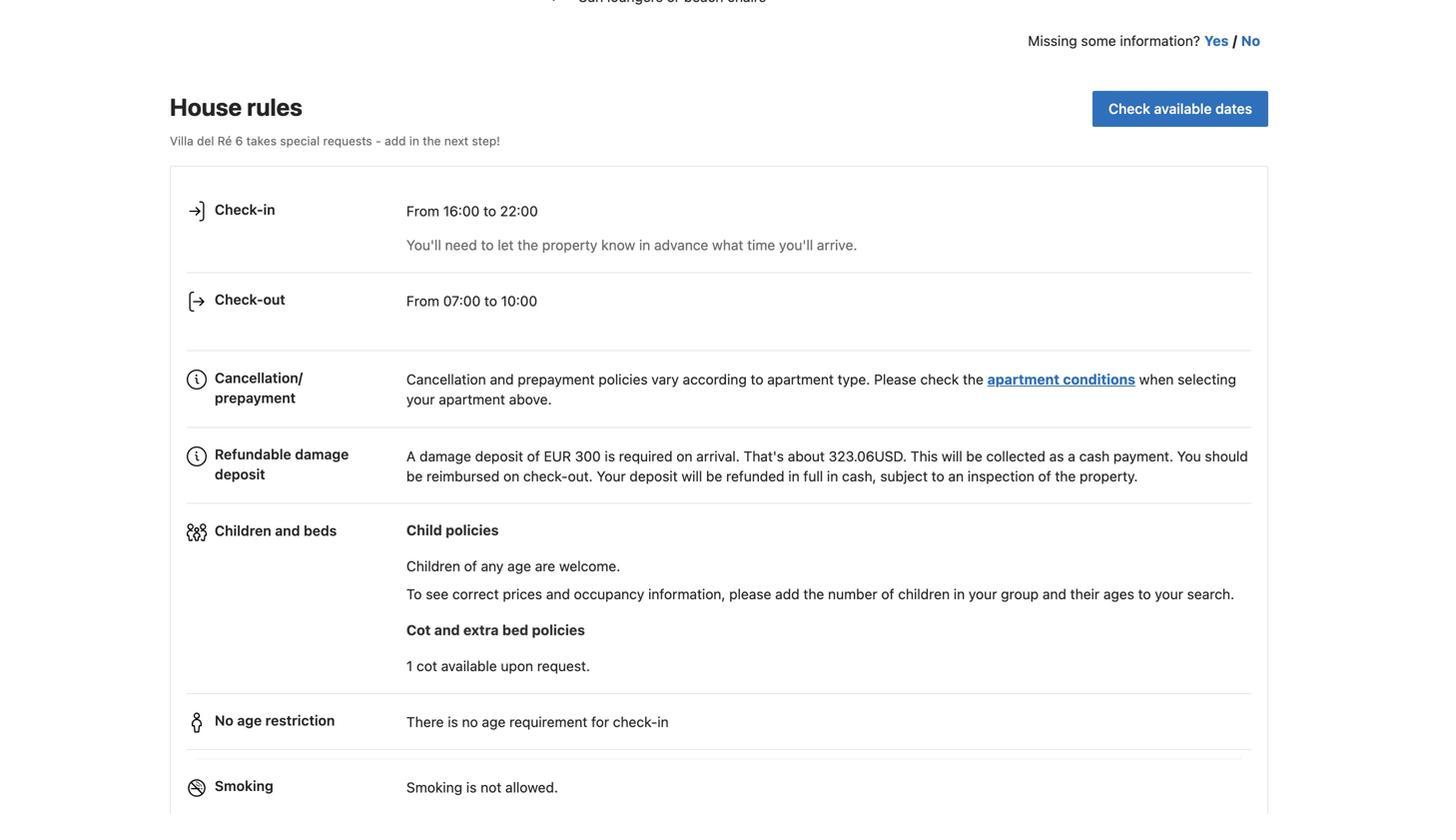 Task type: locate. For each thing, give the bounding box(es) containing it.
1 vertical spatial from
[[407, 293, 440, 309]]

and for prepayment
[[490, 371, 514, 388]]

to inside a damage deposit of eur 300 is required on arrival. that's about 323.06usd. this will be collected as a cash payment. you should be reimbursed on check-out. your deposit will be refunded in full in cash, subject to an inspection of the property.
[[932, 468, 945, 484]]

check-
[[215, 201, 263, 218], [215, 291, 263, 308]]

number
[[828, 586, 878, 602]]

is left 'not'
[[466, 779, 477, 796]]

yes button
[[1205, 31, 1229, 51]]

deposit down refundable
[[215, 466, 265, 483]]

0 horizontal spatial damage
[[295, 446, 349, 463]]

0 horizontal spatial will
[[682, 468, 702, 484]]

1 horizontal spatial policies
[[532, 622, 585, 638]]

collected
[[986, 448, 1046, 464]]

no left restriction
[[215, 712, 234, 729]]

is
[[605, 448, 615, 464], [448, 714, 458, 730], [466, 779, 477, 796]]

2 horizontal spatial age
[[508, 558, 531, 574]]

1 horizontal spatial smoking
[[407, 779, 463, 796]]

child
[[407, 522, 442, 538]]

0 vertical spatial prepayment
[[518, 371, 595, 388]]

check- down 6
[[215, 201, 263, 218]]

apartment left the conditions at top right
[[988, 371, 1060, 388]]

1 horizontal spatial is
[[466, 779, 477, 796]]

and for extra
[[434, 622, 460, 638]]

check available dates button
[[1093, 91, 1269, 127]]

and for beds
[[275, 522, 300, 539]]

from 16:00 to 22:00
[[407, 203, 538, 219]]

1 horizontal spatial deposit
[[475, 448, 523, 464]]

6
[[235, 134, 243, 148]]

1 horizontal spatial will
[[942, 448, 963, 464]]

add for in
[[385, 134, 406, 148]]

age
[[508, 558, 531, 574], [237, 712, 262, 729], [482, 714, 506, 730]]

0 horizontal spatial children
[[215, 522, 271, 539]]

children down refundable damage deposit
[[215, 522, 271, 539]]

0 horizontal spatial age
[[237, 712, 262, 729]]

1 horizontal spatial apartment
[[767, 371, 834, 388]]

advance
[[654, 237, 709, 253]]

check- inside a damage deposit of eur 300 is required on arrival. that's about 323.06usd. this will be collected as a cash payment. you should be reimbursed on check-out. your deposit will be refunded in full in cash, subject to an inspection of the property.
[[523, 468, 568, 484]]

ré
[[218, 134, 232, 148]]

to left 10:00
[[484, 293, 497, 309]]

0 vertical spatial policies
[[599, 371, 648, 388]]

1 vertical spatial is
[[448, 714, 458, 730]]

check- up cancellation/
[[215, 291, 263, 308]]

0 vertical spatial will
[[942, 448, 963, 464]]

1 horizontal spatial on
[[677, 448, 693, 464]]

will up the an on the right of page
[[942, 448, 963, 464]]

300
[[575, 448, 601, 464]]

as
[[1050, 448, 1064, 464]]

cot
[[407, 622, 431, 638]]

10:00
[[501, 293, 537, 309]]

0 horizontal spatial on
[[503, 468, 520, 484]]

2 horizontal spatial is
[[605, 448, 615, 464]]

0 vertical spatial no
[[1241, 33, 1261, 49]]

let
[[498, 237, 514, 253]]

0 vertical spatial from
[[407, 203, 440, 219]]

type.
[[838, 371, 870, 388]]

your down cancellation
[[407, 391, 435, 408]]

should
[[1205, 448, 1248, 464]]

deposit down required
[[630, 468, 678, 484]]

policies up request.
[[532, 622, 585, 638]]

conditions
[[1063, 371, 1136, 388]]

1 horizontal spatial available
[[1154, 101, 1212, 117]]

refunded
[[726, 468, 785, 484]]

information?
[[1120, 33, 1201, 49]]

2 vertical spatial policies
[[532, 622, 585, 638]]

0 horizontal spatial deposit
[[215, 466, 265, 483]]

the down 'a'
[[1055, 468, 1076, 484]]

correct
[[452, 586, 499, 602]]

smoking down no age restriction
[[215, 778, 273, 794]]

available down extra
[[441, 658, 497, 674]]

0 horizontal spatial your
[[407, 391, 435, 408]]

out
[[263, 291, 285, 308]]

1 vertical spatial children
[[407, 558, 460, 574]]

your left the group
[[969, 586, 997, 602]]

damage inside refundable damage deposit
[[295, 446, 349, 463]]

be
[[966, 448, 983, 464], [407, 468, 423, 484], [706, 468, 722, 484]]

from
[[407, 203, 440, 219], [407, 293, 440, 309]]

prepayment up above.
[[518, 371, 595, 388]]

of
[[527, 448, 540, 464], [1038, 468, 1051, 484], [464, 558, 477, 574], [881, 586, 895, 602]]

0 horizontal spatial check-
[[523, 468, 568, 484]]

refundable damage deposit
[[215, 446, 349, 483]]

deposit
[[475, 448, 523, 464], [215, 466, 265, 483], [630, 468, 678, 484]]

2 horizontal spatial policies
[[599, 371, 648, 388]]

requests
[[323, 134, 372, 148]]

the right "check"
[[963, 371, 984, 388]]

1 horizontal spatial your
[[969, 586, 997, 602]]

on right "reimbursed"
[[503, 468, 520, 484]]

be down 'arrival.'
[[706, 468, 722, 484]]

apartment conditions link
[[988, 371, 1136, 388]]

check-out
[[215, 291, 285, 308]]

you'll
[[779, 237, 813, 253]]

that's
[[744, 448, 784, 464]]

damage up "reimbursed"
[[420, 448, 471, 464]]

eur
[[544, 448, 571, 464]]

time
[[747, 237, 775, 253]]

add right -
[[385, 134, 406, 148]]

2 vertical spatial is
[[466, 779, 477, 796]]

from left 07:00
[[407, 293, 440, 309]]

available left 'dates'
[[1154, 101, 1212, 117]]

the left number
[[804, 586, 824, 602]]

from up "you'll"
[[407, 203, 440, 219]]

damage inside a damage deposit of eur 300 is required on arrival. that's about 323.06usd. this will be collected as a cash payment. you should be reimbursed on check-out. your deposit will be refunded in full in cash, subject to an inspection of the property.
[[420, 448, 471, 464]]

your
[[597, 468, 626, 484]]

there is no age requirement for check-in
[[407, 714, 669, 730]]

apartment
[[767, 371, 834, 388], [988, 371, 1060, 388], [439, 391, 505, 408]]

on left 'arrival.'
[[677, 448, 693, 464]]

in right for
[[658, 714, 669, 730]]

0 vertical spatial add
[[385, 134, 406, 148]]

0 horizontal spatial no
[[215, 712, 234, 729]]

need
[[445, 237, 477, 253]]

1 vertical spatial prepayment
[[215, 390, 296, 406]]

1 horizontal spatial add
[[775, 586, 800, 602]]

policies up any
[[446, 522, 499, 538]]

cancellation and prepayment policies vary according to apartment type. please check the apartment conditions
[[407, 371, 1136, 388]]

2 horizontal spatial deposit
[[630, 468, 678, 484]]

cancellation/ prepayment
[[215, 370, 303, 406]]

1 horizontal spatial check-
[[613, 714, 658, 730]]

upon
[[501, 658, 533, 674]]

1 horizontal spatial children
[[407, 558, 460, 574]]

children up see
[[407, 558, 460, 574]]

1
[[407, 658, 413, 674]]

children for children of any age are welcome.
[[407, 558, 460, 574]]

arrive.
[[817, 237, 857, 253]]

1 vertical spatial check-
[[215, 291, 263, 308]]

1 vertical spatial check-
[[613, 714, 658, 730]]

is inside a damage deposit of eur 300 is required on arrival. that's about 323.06usd. this will be collected as a cash payment. you should be reimbursed on check-out. your deposit will be refunded in full in cash, subject to an inspection of the property.
[[605, 448, 615, 464]]

cot and extra bed policies
[[407, 622, 585, 638]]

please
[[874, 371, 917, 388]]

1 vertical spatial on
[[503, 468, 520, 484]]

0 horizontal spatial available
[[441, 658, 497, 674]]

and left beds
[[275, 522, 300, 539]]

bed
[[502, 622, 529, 638]]

in right full
[[827, 468, 838, 484]]

age left restriction
[[237, 712, 262, 729]]

policies left vary at the top
[[599, 371, 648, 388]]

1 vertical spatial add
[[775, 586, 800, 602]]

and up above.
[[490, 371, 514, 388]]

cancellation/
[[215, 370, 303, 386]]

0 horizontal spatial smoking
[[215, 778, 273, 794]]

no right /
[[1241, 33, 1261, 49]]

-
[[376, 134, 381, 148]]

0 vertical spatial check-
[[523, 468, 568, 484]]

child policies
[[407, 522, 499, 538]]

0 vertical spatial check-
[[215, 201, 263, 218]]

from for from 16:00 to 22:00
[[407, 203, 440, 219]]

when
[[1139, 371, 1174, 388]]

0 horizontal spatial apartment
[[439, 391, 505, 408]]

prepayment
[[518, 371, 595, 388], [215, 390, 296, 406]]

age for children
[[508, 558, 531, 574]]

2 from from the top
[[407, 293, 440, 309]]

check available dates
[[1109, 101, 1253, 117]]

1 from from the top
[[407, 203, 440, 219]]

deposit up "reimbursed"
[[475, 448, 523, 464]]

0 vertical spatial is
[[605, 448, 615, 464]]

0 horizontal spatial add
[[385, 134, 406, 148]]

prepayment inside cancellation/ prepayment
[[215, 390, 296, 406]]

the right let
[[518, 237, 538, 253]]

will down 'arrival.'
[[682, 468, 702, 484]]

arrival.
[[696, 448, 740, 464]]

deposit inside refundable damage deposit
[[215, 466, 265, 483]]

apartment left type.
[[767, 371, 834, 388]]

be up inspection at the bottom
[[966, 448, 983, 464]]

age left are
[[508, 558, 531, 574]]

welcome.
[[559, 558, 621, 574]]

the inside a damage deposit of eur 300 is required on arrival. that's about 323.06usd. this will be collected as a cash payment. you should be reimbursed on check-out. your deposit will be refunded in full in cash, subject to an inspection of the property.
[[1055, 468, 1076, 484]]

prepayment down cancellation/
[[215, 390, 296, 406]]

0 vertical spatial children
[[215, 522, 271, 539]]

extra
[[463, 622, 499, 638]]

1 horizontal spatial no
[[1241, 33, 1261, 49]]

1 vertical spatial policies
[[446, 522, 499, 538]]

is up your
[[605, 448, 615, 464]]

to left the an on the right of page
[[932, 468, 945, 484]]

damage right refundable
[[295, 446, 349, 463]]

is for there is no age requirement for check-in
[[448, 714, 458, 730]]

refundable
[[215, 446, 291, 463]]

0 horizontal spatial is
[[448, 714, 458, 730]]

is left no
[[448, 714, 458, 730]]

your
[[407, 391, 435, 408], [969, 586, 997, 602], [1155, 586, 1184, 602]]

1 horizontal spatial age
[[482, 714, 506, 730]]

please
[[729, 586, 772, 602]]

and down are
[[546, 586, 570, 602]]

check- down eur
[[523, 468, 568, 484]]

according
[[683, 371, 747, 388]]

1 vertical spatial no
[[215, 712, 234, 729]]

1 horizontal spatial damage
[[420, 448, 471, 464]]

2 horizontal spatial be
[[966, 448, 983, 464]]

to right 16:00
[[483, 203, 496, 219]]

a
[[407, 448, 416, 464]]

the
[[423, 134, 441, 148], [518, 237, 538, 253], [963, 371, 984, 388], [1055, 468, 1076, 484], [804, 586, 824, 602]]

property.
[[1080, 468, 1138, 484]]

in
[[409, 134, 419, 148], [263, 201, 275, 218], [639, 237, 651, 253], [788, 468, 800, 484], [827, 468, 838, 484], [954, 586, 965, 602], [658, 714, 669, 730]]

0 vertical spatial available
[[1154, 101, 1212, 117]]

deposit for refundable
[[215, 466, 265, 483]]

property
[[542, 237, 598, 253]]

2 check- from the top
[[215, 291, 263, 308]]

age right no
[[482, 714, 506, 730]]

smoking left 'not'
[[407, 779, 463, 796]]

and right cot
[[434, 622, 460, 638]]

1 check- from the top
[[215, 201, 263, 218]]

0 horizontal spatial prepayment
[[215, 390, 296, 406]]

check- right for
[[613, 714, 658, 730]]

apartment down cancellation
[[439, 391, 505, 408]]

be down a at the left bottom
[[407, 468, 423, 484]]

add right please at right bottom
[[775, 586, 800, 602]]

damage
[[295, 446, 349, 463], [420, 448, 471, 464]]

for
[[591, 714, 609, 730]]

you
[[1177, 448, 1201, 464]]

to left let
[[481, 237, 494, 253]]

your left search.
[[1155, 586, 1184, 602]]

and
[[490, 371, 514, 388], [275, 522, 300, 539], [546, 586, 570, 602], [1043, 586, 1067, 602], [434, 622, 460, 638]]



Task type: describe. For each thing, give the bounding box(es) containing it.
rules
[[247, 93, 303, 121]]

about
[[788, 448, 825, 464]]

subject
[[880, 468, 928, 484]]

1 vertical spatial available
[[441, 658, 497, 674]]

special
[[280, 134, 320, 148]]

323.06usd.
[[829, 448, 907, 464]]

required
[[619, 448, 673, 464]]

in right -
[[409, 134, 419, 148]]

missing some information? yes / no
[[1028, 33, 1261, 49]]

damage for a
[[420, 448, 471, 464]]

del
[[197, 134, 214, 148]]

ages
[[1104, 586, 1135, 602]]

yes
[[1205, 33, 1229, 49]]

step!
[[472, 134, 500, 148]]

a
[[1068, 448, 1076, 464]]

reimbursed
[[427, 468, 500, 484]]

search.
[[1187, 586, 1235, 602]]

deposit for a
[[475, 448, 523, 464]]

there
[[407, 714, 444, 730]]

of left any
[[464, 558, 477, 574]]

and left their
[[1043, 586, 1067, 602]]

villa del ré 6 takes special requests - add in the next step!
[[170, 134, 500, 148]]

above.
[[509, 391, 552, 408]]

check-in
[[215, 201, 275, 218]]

request.
[[537, 658, 590, 674]]

to right ages
[[1138, 586, 1151, 602]]

villa
[[170, 134, 194, 148]]

from for from 07:00 to 10:00
[[407, 293, 440, 309]]

house rules
[[170, 93, 303, 121]]

cancellation
[[407, 371, 486, 388]]

age for there
[[482, 714, 506, 730]]

1 horizontal spatial be
[[706, 468, 722, 484]]

of left eur
[[527, 448, 540, 464]]

smoking for smoking is not allowed.
[[407, 779, 463, 796]]

damage for refundable
[[295, 446, 349, 463]]

to right according
[[751, 371, 764, 388]]

smoking is not allowed.
[[407, 779, 558, 796]]

children and beds
[[215, 522, 337, 539]]

16:00
[[443, 203, 480, 219]]

your inside 'when selecting your apartment above.'
[[407, 391, 435, 408]]

the left 'next'
[[423, 134, 441, 148]]

you'll need to let the property know in advance what time you'll arrive.
[[407, 237, 857, 253]]

cash
[[1079, 448, 1110, 464]]

check
[[1109, 101, 1151, 117]]

missing
[[1028, 33, 1078, 49]]

to see correct prices and occupancy information, please add the number of children in your group and their ages to your search.
[[407, 586, 1235, 602]]

their
[[1071, 586, 1100, 602]]

selecting
[[1178, 371, 1237, 388]]

0 horizontal spatial policies
[[446, 522, 499, 538]]

cash,
[[842, 468, 877, 484]]

check- for in
[[215, 201, 263, 218]]

an
[[948, 468, 964, 484]]

know
[[601, 237, 635, 253]]

full
[[804, 468, 823, 484]]

available inside 'check available dates' button
[[1154, 101, 1212, 117]]

are
[[535, 558, 555, 574]]

2 horizontal spatial apartment
[[988, 371, 1060, 388]]

some
[[1081, 33, 1116, 49]]

what
[[712, 237, 744, 253]]

inspection
[[968, 468, 1035, 484]]

0 horizontal spatial be
[[407, 468, 423, 484]]

children for children and beds
[[215, 522, 271, 539]]

any
[[481, 558, 504, 574]]

this
[[911, 448, 938, 464]]

in right know
[[639, 237, 651, 253]]

check- for out
[[215, 291, 263, 308]]

smoking for smoking
[[215, 778, 273, 794]]

of down as
[[1038, 468, 1051, 484]]

not
[[481, 779, 502, 796]]

occupancy
[[574, 586, 645, 602]]

0 vertical spatial on
[[677, 448, 693, 464]]

in right children
[[954, 586, 965, 602]]

07:00
[[443, 293, 481, 309]]

apartment inside 'when selecting your apartment above.'
[[439, 391, 505, 408]]

check
[[920, 371, 959, 388]]

1 cot available upon request.
[[407, 658, 590, 674]]

no
[[462, 714, 478, 730]]

of right number
[[881, 586, 895, 602]]

group
[[1001, 586, 1039, 602]]

allowed.
[[505, 779, 558, 796]]

1 horizontal spatial prepayment
[[518, 371, 595, 388]]

no age restriction
[[215, 712, 335, 729]]

2 horizontal spatial your
[[1155, 586, 1184, 602]]

22:00
[[500, 203, 538, 219]]

dates
[[1216, 101, 1253, 117]]

requirement
[[509, 714, 588, 730]]

see
[[426, 586, 449, 602]]

in down takes
[[263, 201, 275, 218]]

next
[[444, 134, 469, 148]]

beds
[[304, 522, 337, 539]]

no button
[[1241, 31, 1261, 51]]

add for the
[[775, 586, 800, 602]]

information,
[[648, 586, 726, 602]]

1 vertical spatial will
[[682, 468, 702, 484]]

vary
[[652, 371, 679, 388]]

prices
[[503, 586, 542, 602]]

cot
[[417, 658, 437, 674]]

in left full
[[788, 468, 800, 484]]

when selecting your apartment above.
[[407, 371, 1237, 408]]

is for smoking is not allowed.
[[466, 779, 477, 796]]

house
[[170, 93, 242, 121]]



Task type: vqa. For each thing, say whether or not it's contained in the screenshot.
'-'
yes



